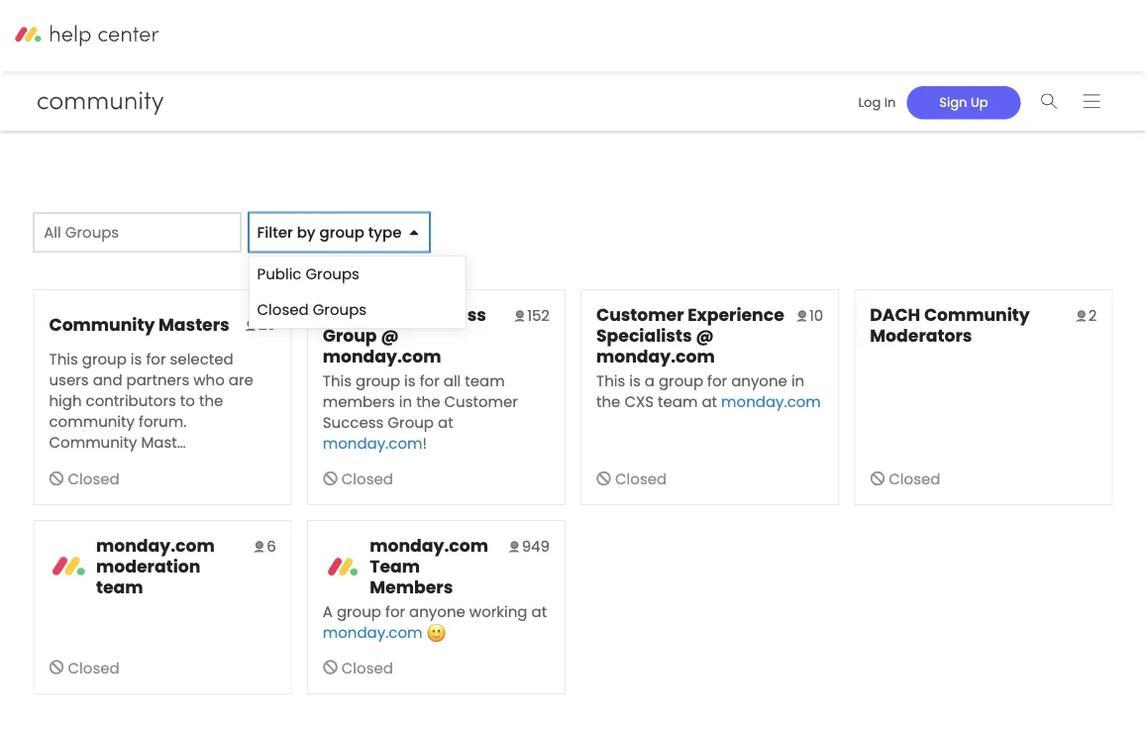 Task type: locate. For each thing, give the bounding box(es) containing it.
the left all
[[416, 391, 440, 412]]

1 horizontal spatial the
[[416, 391, 440, 412]]

user image left the 6
[[252, 540, 264, 552]]

for inside the this is a group for anyone in the cxs team at
[[707, 370, 727, 391]]

mast…
[[141, 431, 186, 453]]

1 horizontal spatial success
[[414, 303, 486, 327]]

monday.com inside "this group is for all team members in the customer success group at monday.com !"
[[323, 432, 422, 454]]

user image for customer experience specialists @ monday.com
[[794, 310, 806, 322]]

monday.com link
[[721, 391, 821, 412], [323, 432, 422, 454], [323, 621, 422, 643]]

masters
[[158, 313, 230, 336]]

closed
[[68, 468, 120, 489], [342, 468, 393, 489], [615, 468, 667, 489], [889, 468, 940, 489], [68, 657, 120, 678], [342, 657, 393, 678]]

group inside "this group is for all team members in the customer success group at monday.com !"
[[388, 412, 434, 433]]

anyone
[[731, 370, 787, 391], [409, 601, 465, 622]]

monday.com inside the customer success group @ monday.com
[[323, 344, 441, 368]]

user image for community
[[1074, 310, 1086, 322]]

group
[[319, 221, 364, 243], [82, 348, 127, 369], [356, 370, 400, 391], [659, 370, 703, 391], [337, 601, 381, 622]]

sign
[[939, 93, 967, 111]]

this up high
[[49, 348, 78, 369]]

0 vertical spatial success
[[414, 303, 486, 327]]

the left cxs
[[596, 391, 620, 412]]

1 horizontal spatial in
[[791, 370, 805, 391]]

monday moderators image
[[49, 547, 89, 586]]

at right "working"
[[531, 601, 547, 622]]

customer inside customer experience specialists @ monday.com
[[596, 303, 684, 327]]

who
[[193, 369, 225, 390]]

user image left '10'
[[794, 310, 806, 322]]

group down the customer success group @ monday.com
[[388, 412, 434, 433]]

anyone down "experience"
[[731, 370, 787, 391]]

team right a
[[658, 391, 698, 412]]

success left !
[[323, 412, 384, 433]]

this inside the this is a group for anyone in the cxs team at
[[596, 370, 625, 391]]

user image
[[1074, 310, 1086, 322], [243, 319, 255, 331], [507, 540, 519, 552]]

group inside the this is a group for anyone in the cxs team at
[[659, 370, 703, 391]]

1 vertical spatial monday.com link
[[323, 432, 422, 454]]

a
[[323, 601, 333, 622]]

this for community masters
[[49, 348, 78, 369]]

user image left 949
[[507, 540, 519, 552]]

is inside "this group is for all team members in the customer success group at monday.com !"
[[404, 370, 416, 391]]

group up members
[[323, 324, 377, 347]]

anyone inside the this is a group for anyone in the cxs team at
[[731, 370, 787, 391]]

radio item
[[250, 257, 466, 292], [250, 292, 466, 328]]

0 horizontal spatial the
[[199, 390, 223, 411]]

1 horizontal spatial team
[[465, 370, 505, 391]]

1 horizontal spatial ban image
[[596, 471, 611, 486]]

the inside the this is a group for anyone in the cxs team at
[[596, 391, 620, 412]]

2 horizontal spatial this
[[596, 370, 625, 391]]

this inside this group is for selected users and partners who are high contributors to the community forum. community mast…
[[49, 348, 78, 369]]

2 horizontal spatial is
[[629, 370, 641, 391]]

experience
[[688, 303, 784, 327]]

all
[[444, 370, 461, 391]]

dach community moderators
[[870, 303, 1030, 347]]

1 vertical spatial ban image
[[323, 660, 338, 675]]

community right dach
[[924, 303, 1030, 327]]

anyone inside a group for anyone working at monday.com
[[409, 601, 465, 622]]

@
[[381, 324, 399, 347], [696, 324, 714, 347]]

1 @ from the left
[[381, 324, 399, 347]]

in inside the this is a group for anyone in the cxs team at
[[791, 370, 805, 391]]

for inside a group for anyone working at monday.com
[[385, 601, 405, 622]]

for right a
[[385, 601, 405, 622]]

for inside "this group is for all team members in the customer success group at monday.com !"
[[420, 370, 440, 391]]

for inside this group is for selected users and partners who are high contributors to the community forum. community mast…
[[146, 348, 166, 369]]

at right !
[[438, 412, 453, 433]]

monday.com link for customer success group @ monday.com
[[323, 432, 422, 454]]

sign up button
[[907, 86, 1021, 119]]

is left all
[[404, 370, 416, 391]]

are
[[229, 369, 253, 390]]

this left a
[[596, 370, 625, 391]]

at
[[702, 391, 717, 412], [438, 412, 453, 433], [531, 601, 547, 622]]

1 vertical spatial anyone
[[409, 601, 465, 622]]

0 horizontal spatial user image
[[252, 540, 264, 552]]

2 horizontal spatial the
[[596, 391, 620, 412]]

group
[[323, 324, 377, 347], [388, 412, 434, 433]]

1 horizontal spatial anyone
[[731, 370, 787, 391]]

monday.com inside customer experience specialists @ monday.com
[[596, 344, 715, 368]]

at inside a group for anyone working at monday.com
[[531, 601, 547, 622]]

is
[[131, 348, 142, 369], [404, 370, 416, 391], [629, 370, 641, 391]]

ban image
[[49, 471, 64, 486], [323, 471, 338, 486], [870, 471, 885, 486], [49, 660, 64, 675]]

0 horizontal spatial customer
[[323, 303, 410, 327]]

moderation
[[96, 554, 200, 578]]

user image left 25
[[243, 319, 255, 331]]

team inside "this group is for all team members in the customer success group at monday.com !"
[[465, 370, 505, 391]]

user image left 2
[[1074, 310, 1086, 322]]

team right all
[[465, 370, 505, 391]]

this down the customer success group @ monday.com
[[323, 370, 352, 391]]

by
[[297, 221, 316, 243]]

monday.com down "experience"
[[721, 391, 821, 412]]

the
[[199, 390, 223, 411], [416, 391, 440, 412], [596, 391, 620, 412]]

group inside the customer success group @ monday.com
[[323, 324, 377, 347]]

1 horizontal spatial user image
[[507, 540, 519, 552]]

@ for specialists
[[696, 324, 714, 347]]

success inside "this group is for all team members in the customer success group at monday.com !"
[[323, 412, 384, 433]]

1 vertical spatial success
[[323, 412, 384, 433]]

1 vertical spatial group
[[388, 412, 434, 433]]

user image
[[512, 310, 524, 322], [794, 310, 806, 322], [252, 540, 264, 552]]

0 horizontal spatial group
[[323, 324, 377, 347]]

partners
[[126, 369, 189, 390]]

team inside monday.com moderation team
[[96, 575, 143, 599]]

0 horizontal spatial anyone
[[409, 601, 465, 622]]

for down customer experience specialists @ monday.com
[[707, 370, 727, 391]]

community down high
[[49, 431, 137, 453]]

monday community forum image
[[0, 87, 202, 115]]

is left a
[[629, 370, 641, 391]]

for
[[146, 348, 166, 369], [420, 370, 440, 391], [707, 370, 727, 391], [385, 601, 405, 622]]

monday.com link down "experience"
[[721, 391, 821, 412]]

2 horizontal spatial customer
[[596, 303, 684, 327]]

navigation
[[840, 80, 1113, 122]]

2 radio item from the top
[[250, 292, 466, 328]]

at inside the this is a group for anyone in the cxs team at
[[702, 391, 717, 412]]

members
[[323, 391, 395, 412]]

customer experience specialists @ monday.com
[[596, 303, 784, 368]]

@ up members
[[381, 324, 399, 347]]

ban image
[[596, 471, 611, 486], [323, 660, 338, 675]]

specialists
[[596, 324, 692, 347]]

user image left 152 at the top of page
[[512, 310, 524, 322]]

success up all
[[414, 303, 486, 327]]

monday.com down members
[[323, 432, 422, 454]]

users
[[49, 369, 89, 390]]

1 horizontal spatial this
[[323, 370, 352, 391]]

0 horizontal spatial is
[[131, 348, 142, 369]]

group inside "this group is for all team members in the customer success group at monday.com !"
[[356, 370, 400, 391]]

monday.com link down members
[[323, 432, 422, 454]]

1 horizontal spatial is
[[404, 370, 416, 391]]

2 horizontal spatial user image
[[1074, 310, 1086, 322]]

2 horizontal spatial at
[[702, 391, 717, 412]]

the right to
[[199, 390, 223, 411]]

group inside a group for anyone working at monday.com
[[337, 601, 381, 622]]

1 horizontal spatial group
[[388, 412, 434, 433]]

1 horizontal spatial @
[[696, 324, 714, 347]]

0 vertical spatial anyone
[[731, 370, 787, 391]]

menu
[[250, 257, 466, 328]]

2 @ from the left
[[696, 324, 714, 347]]

1 horizontal spatial at
[[531, 601, 547, 622]]

community inside this group is for selected users and partners who are high contributors to the community forum. community mast…
[[49, 431, 137, 453]]

2
[[1088, 305, 1097, 326]]

forum.
[[139, 410, 187, 432]]

monday.com link left :slight_smile: icon on the bottom of the page
[[323, 621, 422, 643]]

the inside "this group is for all team members in the customer success group at monday.com !"
[[416, 391, 440, 412]]

closed for this group is for selected users and partners who are high contributors to the community forum. community mast…
[[68, 468, 120, 489]]

monday.com moderation team
[[96, 534, 215, 599]]

this
[[49, 348, 78, 369], [323, 370, 352, 391], [596, 370, 625, 391]]

All Groups search field
[[33, 213, 241, 252]]

group for this group is for selected users and partners who are high contributors to the community forum. community mast…
[[82, 348, 127, 369]]

and
[[93, 369, 122, 390]]

2 horizontal spatial team
[[658, 391, 698, 412]]

0 horizontal spatial @
[[381, 324, 399, 347]]

community inside dach community moderators
[[924, 303, 1030, 327]]

2 horizontal spatial user image
[[794, 310, 806, 322]]

1 horizontal spatial customer
[[444, 391, 518, 412]]

0 vertical spatial group
[[323, 324, 377, 347]]

cxs
[[624, 391, 654, 412]]

anyone up :slight_smile: icon on the bottom of the page
[[409, 601, 465, 622]]

monday.com inside a group for anyone working at monday.com
[[323, 621, 422, 643]]

is down community masters
[[131, 348, 142, 369]]

monday.com
[[323, 344, 441, 368], [596, 344, 715, 368], [721, 391, 821, 412], [323, 432, 422, 454], [96, 534, 215, 558], [323, 621, 422, 643]]

@ up the this is a group for anyone in the cxs team at
[[696, 324, 714, 347]]

0 horizontal spatial this
[[49, 348, 78, 369]]

0 horizontal spatial in
[[399, 391, 412, 412]]

customer inside the customer success group @ monday.com
[[323, 303, 410, 327]]

0 horizontal spatial team
[[96, 575, 143, 599]]

team
[[465, 370, 505, 391], [658, 391, 698, 412], [96, 575, 143, 599]]

0 vertical spatial ban image
[[596, 471, 611, 486]]

customer
[[323, 303, 410, 327], [596, 303, 684, 327], [444, 391, 518, 412]]

@ inside customer experience specialists @ monday.com
[[696, 324, 714, 347]]

0 horizontal spatial at
[[438, 412, 453, 433]]

10
[[809, 305, 823, 326]]

0 horizontal spatial success
[[323, 412, 384, 433]]

group inside this group is for selected users and partners who are high contributors to the community forum. community mast…
[[82, 348, 127, 369]]

in
[[884, 93, 896, 111]]

at right a
[[702, 391, 717, 412]]

@ inside the customer success group @ monday.com
[[381, 324, 399, 347]]

this group is for all team members in the customer success group at monday.com !
[[323, 370, 518, 454]]

0 horizontal spatial ban image
[[323, 660, 338, 675]]

for down community masters
[[146, 348, 166, 369]]

monday.com left :slight_smile: icon on the bottom of the page
[[323, 621, 422, 643]]

0 vertical spatial monday.com link
[[721, 391, 821, 412]]

for left all
[[420, 370, 440, 391]]

monday.com up members
[[323, 344, 441, 368]]

is for partners
[[131, 348, 142, 369]]

user image for customer success group @ monday.com
[[512, 310, 524, 322]]

customer inside "this group is for all team members in the customer success group at monday.com !"
[[444, 391, 518, 412]]

in
[[791, 370, 805, 391], [399, 391, 412, 412]]

1 horizontal spatial user image
[[512, 310, 524, 322]]

0 horizontal spatial user image
[[243, 319, 255, 331]]

log
[[858, 93, 881, 111]]

community
[[924, 303, 1030, 327], [49, 313, 155, 336], [49, 431, 137, 453]]

closed for this group is for all team members in the customer success group at
[[342, 468, 393, 489]]

success
[[414, 303, 486, 327], [323, 412, 384, 433]]

monday.com up a
[[596, 344, 715, 368]]

is inside this group is for selected users and partners who are high contributors to the community forum. community mast…
[[131, 348, 142, 369]]

team right monday moderators 'icon'
[[96, 575, 143, 599]]

is inside the this is a group for anyone in the cxs team at
[[629, 370, 641, 391]]

a
[[645, 370, 655, 391]]

high
[[49, 390, 82, 411]]



Task type: vqa. For each thing, say whether or not it's contained in the screenshot.
@ to the left
yes



Task type: describe. For each thing, give the bounding box(es) containing it.
selected
[[170, 348, 233, 369]]

monday.com link for customer experience specialists @ monday.com
[[721, 391, 821, 412]]

1 radio item from the top
[[250, 257, 466, 292]]

community up and
[[49, 313, 155, 336]]

152
[[527, 305, 550, 326]]

25
[[258, 314, 276, 335]]

949
[[522, 535, 550, 557]]

customer for specialists
[[596, 303, 684, 327]]

this group is for selected users and partners who are high contributors to the community forum. community mast…
[[49, 348, 253, 453]]

this for customer experience specialists @ monday.com
[[596, 370, 625, 391]]

type
[[368, 221, 402, 243]]

menu image
[[1083, 94, 1100, 108]]

ban image for a group for anyone working at
[[323, 660, 338, 675]]

log in button
[[847, 86, 907, 119]]

team inside the this is a group for anyone in the cxs team at
[[658, 391, 698, 412]]

contributors
[[86, 390, 176, 411]]

ban image for this is a group for anyone in the cxs team at
[[596, 471, 611, 486]]

customer for group
[[323, 303, 410, 327]]

is for in
[[404, 370, 416, 391]]

user image for monday.com moderation team
[[252, 540, 264, 552]]

monday team image
[[323, 547, 362, 586]]

filter by group type
[[257, 221, 402, 243]]

customer success group @ monday.com
[[323, 303, 486, 368]]

at inside "this group is for all team members in the customer success group at monday.com !"
[[438, 412, 453, 433]]

this is a group for anyone in the cxs team at
[[596, 370, 805, 412]]

search image
[[1041, 94, 1058, 108]]

sign up
[[939, 93, 988, 111]]

this inside "this group is for all team members in the customer success group at monday.com !"
[[323, 370, 352, 391]]

success inside the customer success group @ monday.com
[[414, 303, 486, 327]]

monday.com logo image
[[15, 24, 211, 47]]

in inside "this group is for all team members in the customer success group at monday.com !"
[[399, 391, 412, 412]]

@ for group
[[381, 324, 399, 347]]

community masters
[[49, 313, 230, 336]]

closed for a group for anyone working at
[[342, 657, 393, 678]]

2 vertical spatial monday.com link
[[323, 621, 422, 643]]

community
[[49, 410, 135, 432]]

user image for masters
[[243, 319, 255, 331]]

monday.com right monday moderators 'icon'
[[96, 534, 215, 558]]

working
[[469, 601, 527, 622]]

to
[[180, 390, 195, 411]]

dach
[[870, 303, 920, 327]]

group for a group for anyone working at monday.com
[[337, 601, 381, 622]]

a group for anyone working at monday.com
[[323, 601, 547, 643]]

up
[[971, 93, 988, 111]]

closed for this is a group for anyone in the cxs team at
[[615, 468, 667, 489]]

filter
[[257, 221, 293, 243]]

moderators
[[870, 324, 972, 347]]

6
[[267, 535, 276, 557]]

:slight_smile: image
[[426, 623, 446, 643]]

group for this group is for all team members in the customer success group at monday.com !
[[356, 370, 400, 391]]

navigation containing log in
[[840, 80, 1113, 122]]

!
[[422, 432, 427, 454]]

the inside this group is for selected users and partners who are high contributors to the community forum. community mast…
[[199, 390, 223, 411]]

log in
[[858, 93, 896, 111]]



